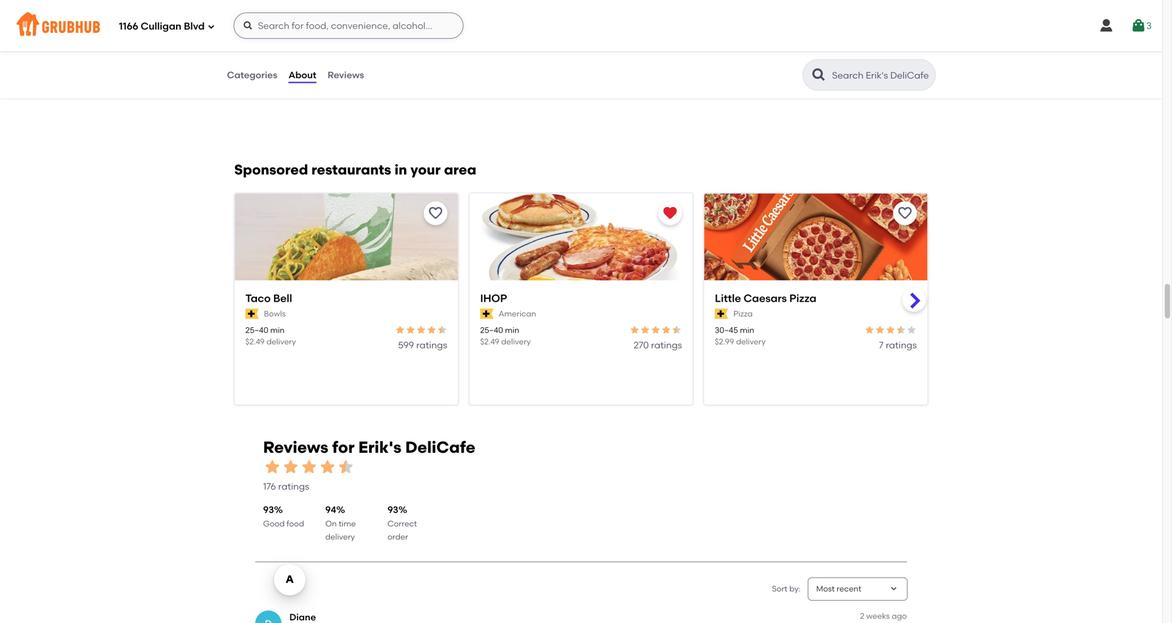 Task type: describe. For each thing, give the bounding box(es) containing it.
reviews for reviews
[[328, 69, 364, 80]]

25–40 for ihop
[[480, 326, 503, 335]]

0 horizontal spatial delicafe
[[338, 36, 376, 48]]

delivery inside '94 on time delivery'
[[326, 532, 355, 542]]

taco
[[246, 292, 271, 305]]

view
[[235, 36, 256, 48]]

Search for food, convenience, alcohol... search field
[[234, 12, 464, 39]]

176 ratings
[[263, 481, 309, 492]]

25–40 for taco bell
[[246, 326, 269, 335]]

order
[[388, 532, 408, 542]]

subscription pass image for taco
[[246, 309, 259, 319]]

taco bell
[[246, 292, 292, 305]]

270
[[634, 340, 649, 351]]

recent
[[837, 584, 862, 594]]

93 for 93 good food
[[263, 504, 274, 516]]

1166 culligan blvd
[[119, 20, 205, 32]]

correct
[[388, 519, 417, 528]]

30–45
[[715, 326, 738, 335]]

93 for 93 correct order
[[388, 504, 399, 516]]

Sort by: field
[[817, 583, 862, 595]]

1 horizontal spatial erik's
[[359, 438, 402, 457]]

270 ratings
[[634, 340, 682, 351]]

save this restaurant image for taco bell
[[428, 205, 444, 221]]

ihop link
[[480, 291, 682, 306]]

categories button
[[226, 51, 278, 99]]

view more about erik's delicafe
[[235, 36, 376, 48]]

about
[[284, 36, 311, 48]]

7 ratings
[[879, 340, 917, 351]]

blvd
[[184, 20, 205, 32]]

caret down icon image
[[889, 584, 900, 594]]

little caesars pizza logo image
[[705, 193, 928, 304]]

on
[[326, 519, 337, 528]]

ratings right 176
[[278, 481, 309, 492]]

599 ratings
[[398, 340, 448, 351]]

ratings for taco bell
[[416, 340, 448, 351]]

3
[[1147, 20, 1152, 31]]

599
[[398, 340, 414, 351]]

little
[[715, 292, 742, 305]]

caesars
[[744, 292, 787, 305]]

more
[[258, 36, 282, 48]]

main navigation navigation
[[0, 0, 1163, 51]]

sort by:
[[772, 584, 801, 594]]

restaurants
[[312, 161, 391, 178]]

7
[[879, 340, 884, 351]]

min for little caesars pizza
[[740, 326, 755, 335]]

ago
[[892, 611, 908, 621]]

delivery for ihop
[[502, 337, 531, 347]]

$2.49 for ihop
[[480, 337, 500, 347]]

bell
[[273, 292, 292, 305]]

categories
[[227, 69, 278, 80]]

diane
[[290, 612, 316, 623]]

food
[[287, 519, 304, 528]]

176
[[263, 481, 276, 492]]



Task type: locate. For each thing, give the bounding box(es) containing it.
1 save this restaurant button from the left
[[424, 201, 448, 225]]

25–40
[[246, 326, 269, 335], [480, 326, 503, 335]]

0 horizontal spatial 25–40
[[246, 326, 269, 335]]

1 horizontal spatial delicafe
[[406, 438, 476, 457]]

for
[[332, 438, 355, 457]]

subscription pass image for little
[[715, 309, 729, 319]]

weeks
[[867, 611, 890, 621]]

save this restaurant image
[[428, 205, 444, 221], [898, 205, 913, 221]]

94 on time delivery
[[326, 504, 356, 542]]

2 horizontal spatial svg image
[[1099, 18, 1115, 34]]

erik's
[[313, 36, 335, 48], [359, 438, 402, 457]]

1 93 from the left
[[263, 504, 274, 516]]

93 correct order
[[388, 504, 417, 542]]

save this restaurant button for little caesars pizza
[[894, 201, 917, 225]]

ratings right the 599
[[416, 340, 448, 351]]

min right 30–45
[[740, 326, 755, 335]]

0 horizontal spatial svg image
[[207, 23, 215, 31]]

min down the bowls
[[270, 326, 285, 335]]

subscription pass image
[[480, 309, 494, 319]]

0 horizontal spatial 93
[[263, 504, 274, 516]]

in
[[395, 161, 407, 178]]

taco bell logo image
[[235, 193, 458, 304]]

25–40 min $2.49 delivery for taco bell
[[246, 326, 296, 347]]

0 horizontal spatial save this restaurant button
[[424, 201, 448, 225]]

1 $2.49 from the left
[[246, 337, 265, 347]]

little caesars pizza
[[715, 292, 817, 305]]

american
[[499, 309, 537, 318]]

ratings right 7
[[886, 340, 917, 351]]

delivery for taco bell
[[267, 337, 296, 347]]

25–40 down subscription pass image
[[480, 326, 503, 335]]

ihop logo image
[[470, 193, 693, 304]]

subscription pass image down little
[[715, 309, 729, 319]]

ratings for little caesars pizza
[[886, 340, 917, 351]]

1 min from the left
[[270, 326, 285, 335]]

sponsored restaurants in your area
[[234, 161, 477, 178]]

2 $2.49 from the left
[[480, 337, 500, 347]]

pizza down little
[[734, 309, 753, 318]]

erik's right for
[[359, 438, 402, 457]]

1 vertical spatial pizza
[[734, 309, 753, 318]]

good
[[263, 519, 285, 528]]

93 inside 93 good food
[[263, 504, 274, 516]]

most recent
[[817, 584, 862, 594]]

your
[[411, 161, 441, 178]]

$2.49 down subscription pass image
[[480, 337, 500, 347]]

1 horizontal spatial save this restaurant button
[[894, 201, 917, 225]]

2 save this restaurant image from the left
[[898, 205, 913, 221]]

2 horizontal spatial min
[[740, 326, 755, 335]]

1 25–40 min $2.49 delivery from the left
[[246, 326, 296, 347]]

about
[[289, 69, 317, 80]]

25–40 min $2.49 delivery down the bowls
[[246, 326, 296, 347]]

time
[[339, 519, 356, 528]]

0 vertical spatial erik's
[[313, 36, 335, 48]]

2
[[861, 611, 865, 621]]

sort
[[772, 584, 788, 594]]

1 horizontal spatial save this restaurant image
[[898, 205, 913, 221]]

0 horizontal spatial save this restaurant image
[[428, 205, 444, 221]]

0 horizontal spatial subscription pass image
[[246, 309, 259, 319]]

svg image right blvd
[[207, 23, 215, 31]]

3 button
[[1131, 14, 1152, 37]]

2 25–40 from the left
[[480, 326, 503, 335]]

subscription pass image down taco
[[246, 309, 259, 319]]

25–40 min $2.49 delivery for ihop
[[480, 326, 531, 347]]

1 horizontal spatial 25–40
[[480, 326, 503, 335]]

search icon image
[[812, 67, 827, 83]]

reviews inside button
[[328, 69, 364, 80]]

ratings for ihop
[[651, 340, 682, 351]]

area
[[444, 161, 477, 178]]

little caesars pizza link
[[715, 291, 917, 306]]

delivery down time
[[326, 532, 355, 542]]

svg image
[[1099, 18, 1115, 34], [243, 20, 253, 31], [207, 23, 215, 31]]

1 horizontal spatial pizza
[[790, 292, 817, 305]]

1 horizontal spatial svg image
[[243, 20, 253, 31]]

1 horizontal spatial min
[[505, 326, 520, 335]]

1 vertical spatial delicafe
[[406, 438, 476, 457]]

1 25–40 from the left
[[246, 326, 269, 335]]

svg image left svg image
[[1099, 18, 1115, 34]]

93 up the good in the bottom left of the page
[[263, 504, 274, 516]]

subscription pass image
[[246, 309, 259, 319], [715, 309, 729, 319]]

0 horizontal spatial $2.49
[[246, 337, 265, 347]]

star icon image
[[395, 325, 405, 335], [405, 325, 416, 335], [416, 325, 427, 335], [427, 325, 437, 335], [437, 325, 448, 335], [437, 325, 448, 335], [630, 325, 640, 335], [640, 325, 651, 335], [651, 325, 661, 335], [661, 325, 672, 335], [672, 325, 682, 335], [672, 325, 682, 335], [865, 325, 875, 335], [875, 325, 886, 335], [886, 325, 896, 335], [896, 325, 907, 335], [896, 325, 907, 335], [907, 325, 917, 335], [263, 458, 282, 476], [282, 458, 300, 476], [300, 458, 318, 476], [318, 458, 337, 476], [337, 458, 355, 476], [337, 458, 355, 476]]

$2.49 for taco bell
[[246, 337, 265, 347]]

25–40 min $2.49 delivery down american
[[480, 326, 531, 347]]

0 vertical spatial pizza
[[790, 292, 817, 305]]

save this restaurant button
[[424, 201, 448, 225], [894, 201, 917, 225]]

1 save this restaurant image from the left
[[428, 205, 444, 221]]

delivery for little caesars pizza
[[736, 337, 766, 347]]

1 vertical spatial reviews
[[263, 438, 329, 457]]

reviews right "about" on the top left of the page
[[328, 69, 364, 80]]

ihop
[[480, 292, 507, 305]]

93
[[263, 504, 274, 516], [388, 504, 399, 516]]

1 horizontal spatial subscription pass image
[[715, 309, 729, 319]]

about button
[[288, 51, 317, 99]]

ratings right 270
[[651, 340, 682, 351]]

saved restaurant button
[[659, 201, 682, 225]]

pizza
[[790, 292, 817, 305], [734, 309, 753, 318]]

0 vertical spatial reviews
[[328, 69, 364, 80]]

0 vertical spatial delicafe
[[338, 36, 376, 48]]

$2.49 down the bowls
[[246, 337, 265, 347]]

delivery inside the 30–45 min $2.99 delivery
[[736, 337, 766, 347]]

1166
[[119, 20, 138, 32]]

3 min from the left
[[740, 326, 755, 335]]

delicafe
[[338, 36, 376, 48], [406, 438, 476, 457]]

saved restaurant image
[[663, 205, 679, 221]]

Search Erik's DeliCafe search field
[[831, 69, 932, 82]]

2 save this restaurant button from the left
[[894, 201, 917, 225]]

svg image up view
[[243, 20, 253, 31]]

delivery down the bowls
[[267, 337, 296, 347]]

min down american
[[505, 326, 520, 335]]

2 weeks ago
[[861, 611, 908, 621]]

30–45 min $2.99 delivery
[[715, 326, 766, 347]]

$2.49
[[246, 337, 265, 347], [480, 337, 500, 347]]

min inside the 30–45 min $2.99 delivery
[[740, 326, 755, 335]]

$2.99
[[715, 337, 735, 347]]

ratings
[[416, 340, 448, 351], [651, 340, 682, 351], [886, 340, 917, 351], [278, 481, 309, 492]]

save this restaurant button for taco bell
[[424, 201, 448, 225]]

by:
[[790, 584, 801, 594]]

0 horizontal spatial 25–40 min $2.49 delivery
[[246, 326, 296, 347]]

93 inside 93 correct order
[[388, 504, 399, 516]]

2 min from the left
[[505, 326, 520, 335]]

min
[[270, 326, 285, 335], [505, 326, 520, 335], [740, 326, 755, 335]]

bowls
[[264, 309, 286, 318]]

pizza right caesars
[[790, 292, 817, 305]]

2 subscription pass image from the left
[[715, 309, 729, 319]]

reviews up 176 ratings
[[263, 438, 329, 457]]

min for taco bell
[[270, 326, 285, 335]]

2 93 from the left
[[388, 504, 399, 516]]

1 horizontal spatial 93
[[388, 504, 399, 516]]

delivery down american
[[502, 337, 531, 347]]

erik's right about
[[313, 36, 335, 48]]

25–40 down the bowls
[[246, 326, 269, 335]]

0 horizontal spatial min
[[270, 326, 285, 335]]

min for ihop
[[505, 326, 520, 335]]

94
[[326, 504, 336, 516]]

delivery right the $2.99
[[736, 337, 766, 347]]

sponsored
[[234, 161, 308, 178]]

taco bell link
[[246, 291, 448, 306]]

svg image
[[1131, 18, 1147, 34]]

pizza inside little caesars pizza link
[[790, 292, 817, 305]]

save this restaurant image for little caesars pizza
[[898, 205, 913, 221]]

2 25–40 min $2.49 delivery from the left
[[480, 326, 531, 347]]

reviews for reviews for erik's delicafe
[[263, 438, 329, 457]]

reviews for erik's delicafe
[[263, 438, 476, 457]]

93 good food
[[263, 504, 304, 528]]

93 up correct
[[388, 504, 399, 516]]

1 subscription pass image from the left
[[246, 309, 259, 319]]

1 horizontal spatial 25–40 min $2.49 delivery
[[480, 326, 531, 347]]

0 horizontal spatial erik's
[[313, 36, 335, 48]]

culligan
[[141, 20, 182, 32]]

25–40 min $2.49 delivery
[[246, 326, 296, 347], [480, 326, 531, 347]]

delivery
[[267, 337, 296, 347], [502, 337, 531, 347], [736, 337, 766, 347], [326, 532, 355, 542]]

0 horizontal spatial pizza
[[734, 309, 753, 318]]

1 horizontal spatial $2.49
[[480, 337, 500, 347]]

reviews button
[[327, 51, 365, 99]]

1 vertical spatial erik's
[[359, 438, 402, 457]]

reviews
[[328, 69, 364, 80], [263, 438, 329, 457]]

most
[[817, 584, 835, 594]]



Task type: vqa. For each thing, say whether or not it's contained in the screenshot.
the 3822 albatross dr
no



